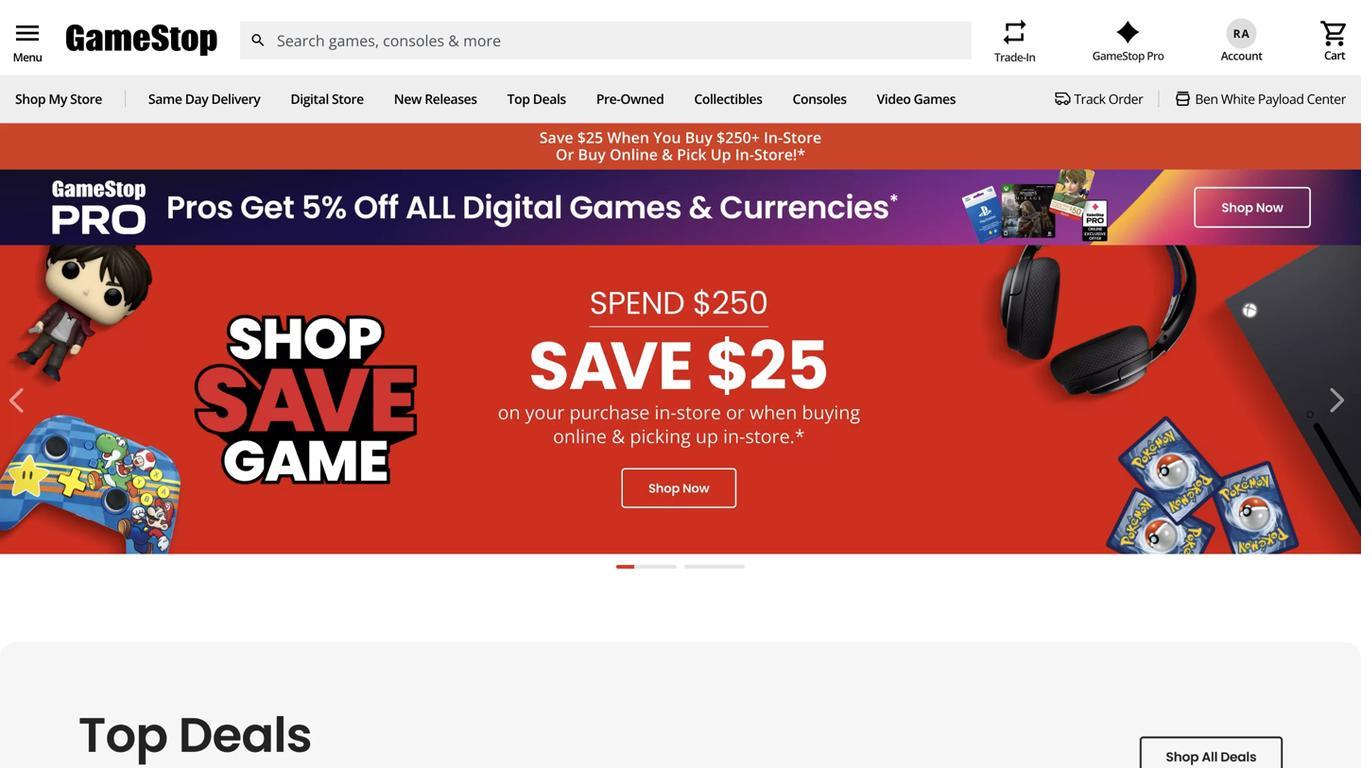 Task type: vqa. For each thing, say whether or not it's contained in the screenshot.
search box
no



Task type: describe. For each thing, give the bounding box(es) containing it.
or
[[556, 144, 574, 165]]

gamestop pro link
[[1092, 21, 1164, 63]]

pre-owned
[[596, 90, 664, 108]]

pre-
[[596, 90, 620, 108]]

0 horizontal spatial buy
[[578, 144, 606, 165]]

trade-
[[994, 49, 1026, 65]]

track
[[1074, 90, 1105, 108]]

repeat
[[1000, 17, 1030, 47]]

owned
[[620, 90, 664, 108]]

gamestop image
[[66, 22, 217, 59]]

shopping_cart
[[1319, 18, 1350, 49]]

day
[[185, 90, 208, 108]]

same day delivery link
[[148, 90, 260, 108]]

games
[[914, 90, 956, 108]]

up
[[710, 144, 731, 165]]

video games link
[[877, 90, 956, 108]]

video games
[[877, 90, 956, 108]]

track order
[[1074, 90, 1143, 108]]

digital store
[[291, 90, 364, 108]]

save $25 when you buy $250+ in-store image
[[0, 245, 1361, 554]]

menu
[[12, 18, 43, 48]]

$25
[[577, 127, 603, 148]]

track order link
[[1055, 90, 1143, 108]]

gamestop
[[1092, 48, 1144, 63]]

delivery
[[211, 90, 260, 108]]

shopping_cart cart
[[1319, 18, 1350, 63]]

same
[[148, 90, 182, 108]]

Search games, consoles & more search field
[[277, 22, 938, 59]]

1 horizontal spatial in-
[[764, 127, 783, 148]]

ra account
[[1221, 25, 1262, 63]]

search
[[250, 32, 266, 49]]

same day delivery
[[148, 90, 260, 108]]

top
[[507, 90, 530, 108]]

white
[[1221, 90, 1255, 108]]

search search field
[[239, 22, 972, 59]]

save $25 when you buy $250+ in-store or buy online & pick up in-store!*
[[539, 127, 822, 165]]

top deals
[[507, 90, 566, 108]]

pro
[[1147, 48, 1164, 63]]

releases
[[425, 90, 477, 108]]

collectibles
[[694, 90, 762, 108]]

collectibles link
[[694, 90, 762, 108]]

pre-owned link
[[596, 90, 664, 108]]

repeat trade-in
[[994, 17, 1035, 65]]

top deals link
[[507, 90, 566, 108]]

&
[[662, 144, 673, 165]]

ben white payload center
[[1195, 90, 1346, 108]]



Task type: locate. For each thing, give the bounding box(es) containing it.
you
[[653, 127, 681, 148]]

digital store link
[[291, 90, 364, 108]]

menu
[[13, 49, 42, 65]]

new
[[394, 90, 422, 108]]

tab list
[[607, 558, 754, 584]]

gamestop pro icon image
[[1116, 21, 1140, 43]]

buy right you
[[685, 127, 713, 148]]

order
[[1108, 90, 1143, 108]]

consoles
[[793, 90, 846, 108]]

in
[[1026, 49, 1035, 65]]

account
[[1221, 48, 1262, 63]]

online
[[610, 144, 658, 165]]

consoles link
[[793, 90, 846, 108]]

store down the consoles link
[[783, 127, 822, 148]]

ben white payload center link
[[1174, 90, 1346, 108]]

gamestop pro
[[1092, 48, 1164, 63]]

$250+
[[717, 127, 760, 148]]

shop my store
[[15, 90, 102, 108]]

video
[[877, 90, 911, 108]]

my
[[49, 90, 67, 108]]

menu menu
[[12, 18, 43, 65]]

in- right $250+
[[764, 127, 783, 148]]

new releases
[[394, 90, 477, 108]]

center
[[1307, 90, 1346, 108]]

store right my
[[70, 90, 102, 108]]

1 horizontal spatial store
[[332, 90, 364, 108]]

ben
[[1195, 90, 1218, 108]]

store!*
[[754, 144, 805, 165]]

1 horizontal spatial buy
[[685, 127, 713, 148]]

buy right or
[[578, 144, 606, 165]]

save
[[539, 127, 573, 148]]

when
[[607, 127, 649, 148]]

shop my store link
[[15, 90, 102, 108]]

in- right up
[[735, 144, 754, 165]]

2 horizontal spatial store
[[783, 127, 822, 148]]

pro 5% digital image
[[0, 170, 1361, 245]]

search button
[[239, 22, 277, 59]]

in-
[[764, 127, 783, 148], [735, 144, 754, 165]]

store
[[70, 90, 102, 108], [332, 90, 364, 108], [783, 127, 822, 148]]

buy
[[685, 127, 713, 148], [578, 144, 606, 165]]

0 horizontal spatial store
[[70, 90, 102, 108]]

new releases link
[[394, 90, 477, 108]]

pick
[[677, 144, 707, 165]]

payload
[[1258, 90, 1304, 108]]

digital
[[291, 90, 329, 108]]

cart
[[1324, 47, 1345, 63]]

deals
[[533, 90, 566, 108]]

store right digital
[[332, 90, 364, 108]]

ra
[[1233, 25, 1250, 41]]

store inside save $25 when you buy $250+ in-store or buy online & pick up in-store!*
[[783, 127, 822, 148]]

shop
[[15, 90, 46, 108]]

0 horizontal spatial in-
[[735, 144, 754, 165]]



